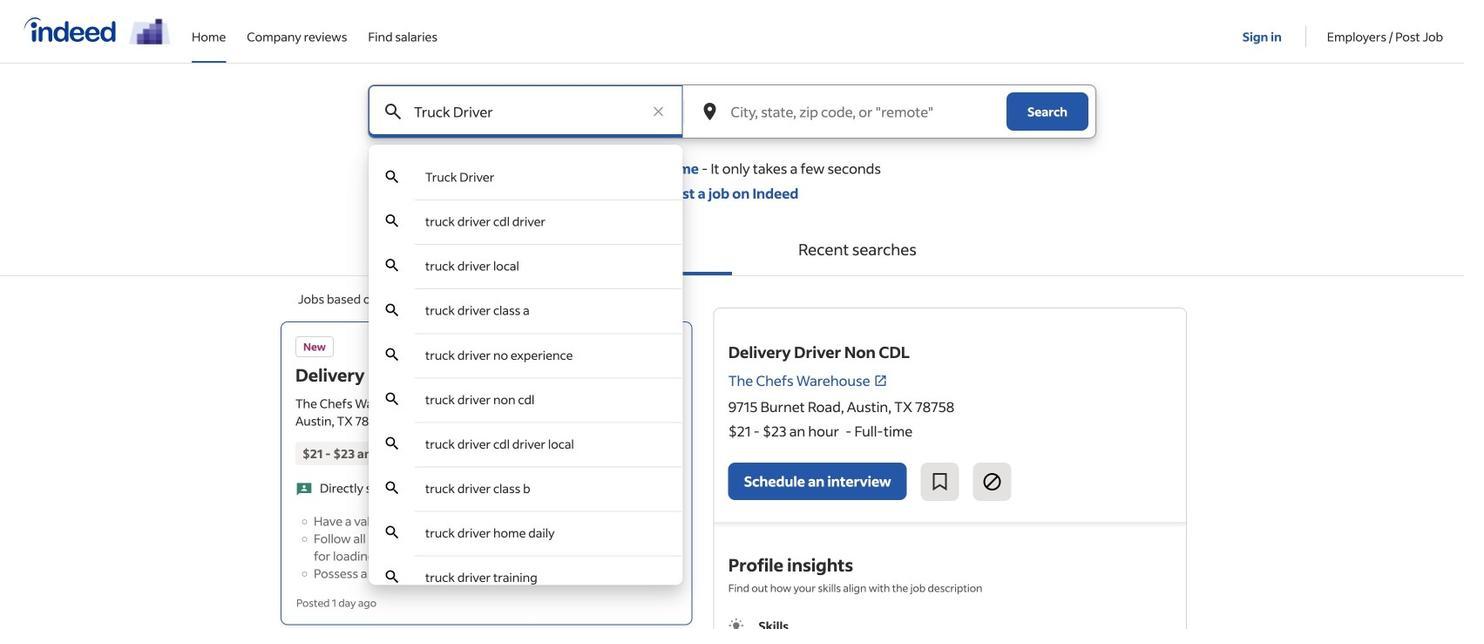 Task type: locate. For each thing, give the bounding box(es) containing it.
save this job image
[[929, 471, 950, 492]]

the chefs warehouse (opens in a new tab) image
[[874, 374, 888, 388]]

None search field
[[354, 85, 1110, 599]]

group
[[646, 330, 684, 369]]

tab list
[[0, 223, 1464, 276]]

at indeed, we're committed to increasing representation of women at all levels of indeed's global workforce to at least 50% by 2030 image
[[129, 18, 171, 44]]

search: Job title, keywords, or company text field
[[410, 85, 641, 138]]

main content
[[0, 85, 1464, 629]]

clear what input image
[[650, 103, 667, 120]]

Edit location text field
[[727, 85, 1000, 138]]



Task type: vqa. For each thing, say whether or not it's contained in the screenshot.
first not from the top of the page
no



Task type: describe. For each thing, give the bounding box(es) containing it.
search suggestions list box
[[369, 155, 683, 599]]

skills group
[[728, 617, 1172, 629]]

not interested image
[[982, 471, 1003, 492]]

truck driver element
[[425, 169, 494, 185]]



